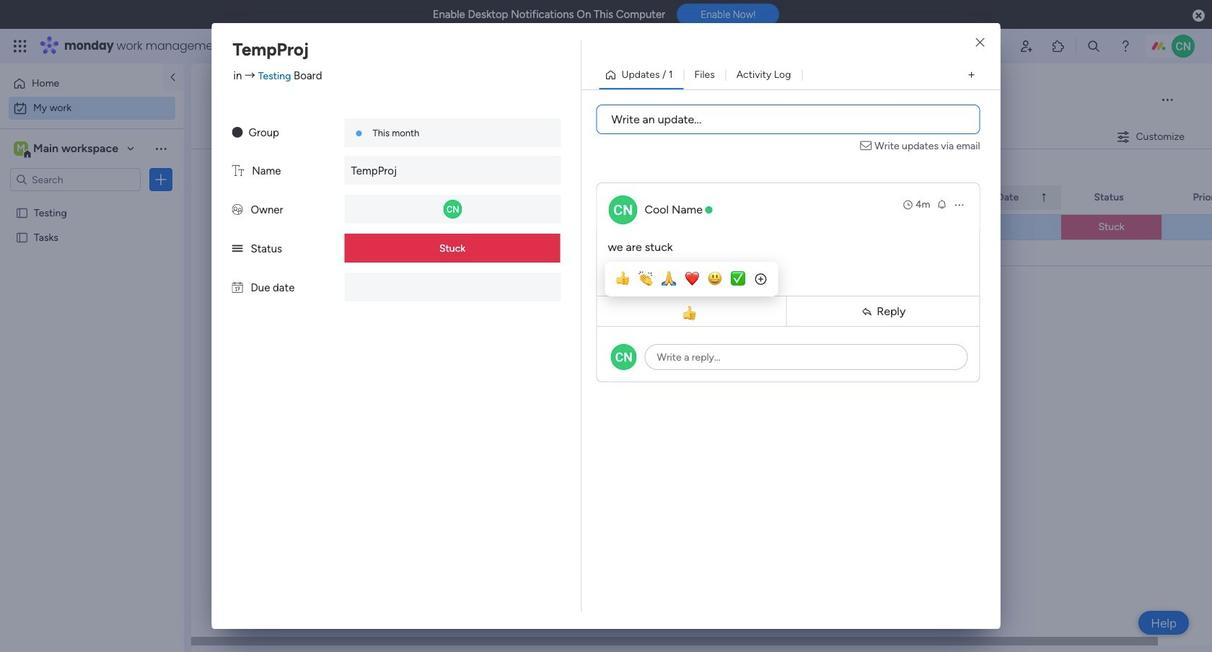 Task type: describe. For each thing, give the bounding box(es) containing it.
dapulse date column image
[[232, 281, 243, 294]]

monday marketplace image
[[1051, 39, 1066, 53]]

dapulse text column image
[[232, 165, 244, 178]]

reminder image
[[936, 198, 948, 210]]

search everything image
[[1087, 39, 1101, 53]]

add view image
[[969, 70, 975, 80]]

invite members image
[[1020, 39, 1034, 53]]

options image
[[954, 199, 965, 211]]

v2 sun image
[[232, 126, 243, 139]]

select product image
[[13, 39, 27, 53]]

Search in workspace field
[[30, 171, 121, 188]]

sort image
[[1039, 192, 1050, 204]]

0 vertical spatial option
[[9, 72, 154, 95]]

see plans image
[[239, 38, 252, 54]]



Task type: locate. For each thing, give the bounding box(es) containing it.
1 tab from the left
[[213, 126, 265, 149]]

0 vertical spatial public board image
[[15, 206, 29, 219]]

update feed image
[[988, 39, 1002, 53]]

1 vertical spatial option
[[9, 97, 175, 120]]

public board image
[[15, 206, 29, 219], [15, 230, 29, 244]]

2 vertical spatial option
[[0, 200, 184, 202]]

envelope o image
[[860, 139, 875, 154]]

1 vertical spatial public board image
[[15, 230, 29, 244]]

tab up dapulse text column image
[[213, 126, 265, 149]]

help image
[[1119, 39, 1133, 53]]

dapulse close image
[[1193, 9, 1205, 23]]

workspace image
[[14, 141, 28, 157]]

tab
[[213, 126, 265, 149], [265, 126, 335, 149]]

tab list
[[213, 126, 335, 149]]

Filter dashboard by text search field
[[280, 155, 416, 178]]

column header
[[961, 185, 1062, 210]]

1 public board image from the top
[[15, 206, 29, 219]]

option
[[9, 72, 154, 95], [9, 97, 175, 120], [0, 200, 184, 202]]

v2 status image
[[232, 242, 243, 255]]

2 public board image from the top
[[15, 230, 29, 244]]

tab up filter dashboard by text search field
[[265, 126, 335, 149]]

close image
[[976, 38, 985, 48]]

dialog
[[0, 0, 1212, 652]]

workspace selection element
[[14, 140, 121, 159]]

v2 multiple person column image
[[232, 204, 243, 217]]

list box
[[0, 197, 184, 444]]

cool name image
[[1172, 35, 1195, 58]]

2 tab from the left
[[265, 126, 335, 149]]

None search field
[[280, 155, 416, 178]]



Task type: vqa. For each thing, say whether or not it's contained in the screenshot.
'Dapulse Rightstroke' icon
no



